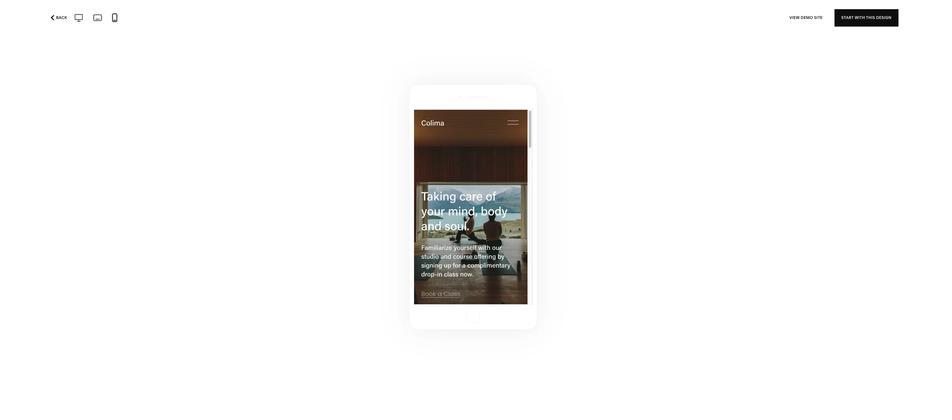Task type: vqa. For each thing, say whether or not it's contained in the screenshot.
third -
no



Task type: describe. For each thing, give the bounding box(es) containing it.
colima image
[[389, 217, 552, 397]]

site
[[814, 15, 823, 20]]

colima element
[[389, 217, 552, 397]]

start with this design
[[842, 15, 892, 20]]

real
[[409, 136, 418, 141]]

view
[[789, 15, 800, 20]]

real estate & properties
[[409, 136, 459, 141]]

media & podcasts
[[409, 107, 447, 113]]

estate
[[420, 136, 432, 141]]

events link
[[409, 117, 430, 122]]

profits
[[382, 117, 395, 122]]

& right estate
[[434, 136, 436, 141]]

community
[[342, 117, 367, 122]]

travel
[[409, 88, 422, 94]]

nature
[[476, 98, 490, 103]]

professional services link
[[342, 98, 393, 103]]

design
[[876, 15, 892, 20]]

this
[[866, 15, 875, 20]]

real estate & properties link
[[409, 136, 465, 141]]

fitness
[[483, 107, 498, 113]]

weddings link
[[409, 126, 437, 132]]

fitness link
[[476, 107, 498, 113]]

restaurants
[[409, 98, 434, 103]]

media
[[409, 107, 422, 113]]

travel link
[[409, 88, 428, 94]]

professional
[[342, 98, 368, 103]]

start with this design button
[[835, 9, 899, 26]]

demo
[[801, 15, 813, 20]]



Task type: locate. For each thing, give the bounding box(es) containing it.
& for podcasts
[[424, 107, 426, 113]]

back
[[56, 15, 67, 20]]

view demo site link
[[789, 9, 823, 26]]

& for non-
[[368, 117, 371, 122]]

& right nature
[[491, 98, 494, 103]]

back button
[[47, 11, 69, 25]]

squarespace logo image
[[13, 7, 86, 18]]

preview template on a tablet device image
[[92, 12, 104, 23]]

media & podcasts link
[[409, 107, 453, 113]]

community & non-profits
[[342, 117, 395, 122]]

& right media
[[424, 107, 426, 113]]

nature & animals
[[476, 98, 512, 103]]

preview template on a mobile device image
[[110, 13, 120, 22]]

with
[[855, 15, 865, 20]]

animals
[[495, 98, 512, 103]]

podcasts
[[427, 107, 447, 113]]

non-
[[372, 117, 382, 122]]

preview template on a desktop device image
[[72, 13, 85, 23]]

squarespace logo link
[[13, 7, 197, 18]]

events
[[409, 117, 423, 122]]

view demo site
[[789, 15, 823, 20]]

& for animals
[[491, 98, 494, 103]]

&
[[491, 98, 494, 103], [424, 107, 426, 113], [368, 117, 371, 122], [434, 136, 436, 141]]

properties
[[437, 136, 459, 141]]

community & non-profits link
[[342, 117, 402, 122]]

services
[[369, 98, 387, 103]]

weddings
[[409, 126, 431, 132]]

& left non-
[[368, 117, 371, 122]]

nature & animals link
[[476, 98, 518, 103]]

professional services
[[342, 98, 387, 103]]

start
[[842, 15, 854, 20]]



